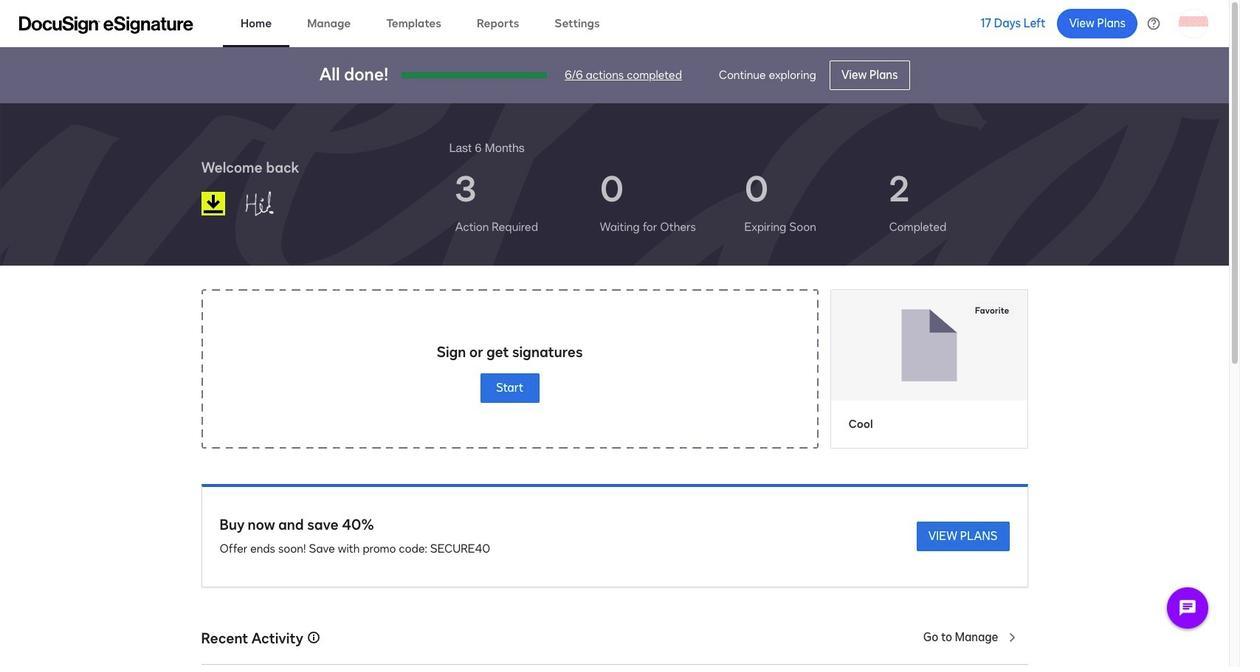 Task type: locate. For each thing, give the bounding box(es) containing it.
docusignlogo image
[[201, 192, 225, 216]]

use cool image
[[831, 290, 1028, 401]]

heading
[[449, 139, 525, 157]]

generic name image
[[237, 185, 314, 223]]

docusign esignature image
[[19, 16, 193, 34]]

list
[[449, 157, 1028, 248]]



Task type: describe. For each thing, give the bounding box(es) containing it.
your uploaded profile image image
[[1179, 8, 1209, 38]]



Task type: vqa. For each thing, say whether or not it's contained in the screenshot.
external link image
no



